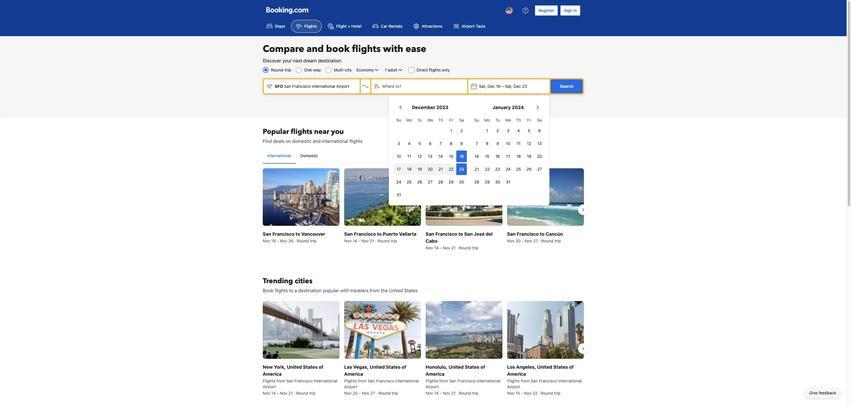 Task type: vqa. For each thing, say whether or not it's contained in the screenshot.


Task type: describe. For each thing, give the bounding box(es) containing it.
san francisco to san josé del cabo nov 14 - nov 21 · round trip
[[426, 232, 493, 251]]

11 for "11 december 2023" checkbox
[[407, 154, 411, 159]]

register link
[[535, 5, 558, 16]]

16 for 16 january 2024 checkbox on the top of the page
[[495, 154, 500, 159]]

16 December 2023 checkbox
[[456, 151, 467, 162]]

airport inside los angeles, united states of america flights from san francisco international airport nov 15 - nov 22 · round trip
[[507, 384, 520, 389]]

21 inside san francisco to san josé del cabo nov 14 - nov 21 · round trip
[[451, 246, 456, 251]]

vegas,
[[353, 365, 369, 370]]

· inside san francisco to puerto vallarta nov 14 - nov 21 · round trip
[[375, 239, 376, 244]]

josé
[[474, 232, 485, 237]]

flights link
[[291, 20, 322, 33]]

stays link
[[262, 20, 290, 33]]

mo for december
[[406, 118, 412, 123]]

flight
[[336, 24, 347, 29]]

los angeles, united states of america flights from san francisco international airport nov 15 - nov 22 · round trip
[[507, 365, 582, 396]]

car
[[381, 24, 387, 29]]

san inside las vegas, united states of america flights from san francisco international airport nov 20 - nov 27 · round trip
[[368, 379, 375, 383]]

honolulu,
[[426, 365, 447, 370]]

san francisco to vancouver image
[[263, 168, 340, 226]]

region containing san francisco to vancouver
[[258, 166, 589, 253]]

12 January 2024 checkbox
[[524, 138, 534, 149]]

francisco inside san francisco to cancún nov 20 - nov 27 · round trip
[[517, 232, 539, 237]]

8 for 8 december 2023 option
[[450, 141, 452, 146]]

2 dec from the left
[[514, 84, 521, 89]]

tu for december 2023
[[417, 118, 422, 123]]

international inside los angeles, united states of america flights from san francisco international airport nov 15 - nov 22 · round trip
[[558, 379, 582, 383]]

round inside las vegas, united states of america flights from san francisco international airport nov 20 - nov 27 · round trip
[[378, 391, 391, 396]]

20 inside option
[[428, 167, 433, 172]]

8 for 8 option
[[486, 141, 488, 146]]

book
[[326, 43, 350, 55]]

airport inside honolulu, united states of america flights from san francisco international airport nov 14 - nov 21 · round trip
[[426, 384, 439, 389]]

tu for january 2024
[[495, 118, 500, 123]]

flights inside flights link
[[304, 24, 317, 29]]

28 December 2023 checkbox
[[435, 176, 446, 188]]

6 January 2024 checkbox
[[534, 125, 545, 137]]

states inside trending cities book flights to a destination popular with travelers from the united states
[[404, 288, 418, 293]]

america for las
[[344, 372, 363, 377]]

where to?
[[382, 84, 401, 89]]

on
[[286, 139, 291, 144]]

book
[[263, 288, 274, 293]]

states for new york, united states of america
[[303, 365, 318, 370]]

one-way
[[304, 67, 321, 72]]

cabo
[[426, 239, 437, 244]]

15 January 2024 checkbox
[[482, 151, 492, 162]]

of for los angeles, united states of america
[[569, 365, 574, 370]]

airport down multi-city
[[336, 84, 349, 89]]

multi-
[[334, 67, 345, 72]]

16 cell
[[456, 149, 467, 162]]

1 January 2024 checkbox
[[482, 125, 492, 137]]

francisco inside honolulu, united states of america flights from san francisco international airport nov 14 - nov 21 · round trip
[[457, 379, 476, 383]]

from inside trending cities book flights to a destination popular with travelers from the united states
[[370, 288, 380, 293]]

of inside honolulu, united states of america flights from san francisco international airport nov 14 - nov 21 · round trip
[[481, 365, 485, 370]]

trending cities book flights to a destination popular with travelers from the united states
[[263, 277, 418, 293]]

you
[[331, 127, 344, 137]]

only
[[442, 67, 450, 72]]

29 for 29 january 2024 checkbox
[[485, 180, 490, 185]]

san inside san francisco to puerto vallarta nov 14 - nov 21 · round trip
[[344, 232, 353, 237]]

· inside san francisco to san josé del cabo nov 14 - nov 21 · round trip
[[457, 246, 458, 251]]

puerto
[[383, 232, 398, 237]]

2 sat, from the left
[[505, 84, 512, 89]]

31 for 31 january 2024 "checkbox"
[[506, 180, 510, 185]]

feedback
[[819, 391, 836, 396]]

22 for 22 january 2024 checkbox
[[485, 167, 490, 172]]

a
[[295, 288, 297, 293]]

15 inside los angeles, united states of america flights from san francisco international airport nov 15 - nov 22 · round trip
[[516, 391, 520, 396]]

2 for december 2023
[[460, 128, 463, 133]]

sat, dec 16 – sat, dec 23 button
[[468, 79, 549, 93]]

5 December 2023 checkbox
[[414, 138, 425, 149]]

31 January 2024 checkbox
[[503, 176, 513, 188]]

vallarta
[[399, 232, 416, 237]]

way
[[314, 67, 321, 72]]

vancouver
[[301, 232, 325, 237]]

airport inside las vegas, united states of america flights from san francisco international airport nov 20 - nov 27 · round trip
[[344, 384, 357, 389]]

25 December 2023 checkbox
[[404, 176, 414, 188]]

your
[[282, 58, 292, 63]]

francisco inside new york, united states of america flights from san francisco international airport nov 14 - nov 21 · round trip
[[295, 379, 313, 383]]

23 December 2023 checkbox
[[456, 163, 467, 175]]

7 January 2024 checkbox
[[472, 138, 482, 149]]

of for las vegas, united states of america
[[402, 365, 406, 370]]

18 for '18' checkbox
[[407, 167, 411, 172]]

19 cell
[[414, 162, 425, 175]]

direct
[[417, 67, 428, 72]]

+
[[348, 24, 350, 29]]

21 inside '21' checkbox
[[439, 167, 443, 172]]

- inside san francisco to puerto vallarta nov 14 - nov 21 · round trip
[[358, 239, 360, 244]]

and inside compare and book flights with ease discover your next dream destination
[[307, 43, 324, 55]]

airport left the "taxis"
[[462, 24, 475, 29]]

27 inside san francisco to cancún nov 20 - nov 27 · round trip
[[533, 239, 538, 244]]

america for new
[[263, 372, 282, 377]]

january 2024
[[492, 105, 524, 110]]

25 for '25 december 2023' option
[[407, 180, 412, 185]]

29 January 2024 checkbox
[[482, 176, 492, 188]]

united for new york, united states of america
[[287, 365, 302, 370]]

- inside honolulu, united states of america flights from san francisco international airport nov 14 - nov 21 · round trip
[[440, 391, 442, 396]]

14 January 2024 checkbox
[[472, 151, 482, 162]]

round inside san francisco to cancún nov 20 - nov 27 · round trip
[[541, 239, 553, 244]]

23 cell
[[456, 162, 467, 175]]

· inside san francisco to cancún nov 20 - nov 27 · round trip
[[539, 239, 540, 244]]

1 inside popup button
[[385, 67, 387, 72]]

san francisco to vancouver nov 19 - nov 26 · round trip
[[263, 232, 325, 244]]

flights inside trending cities book flights to a destination popular with travelers from the united states
[[275, 288, 288, 293]]

flights for new york, united states of america
[[263, 379, 275, 383]]

2023
[[436, 105, 448, 110]]

23 inside popup button
[[522, 84, 527, 89]]

give feedback
[[809, 391, 836, 396]]

popular flights near you find deals on domestic and international flights
[[263, 127, 362, 144]]

21 inside san francisco to puerto vallarta nov 14 - nov 21 · round trip
[[370, 239, 374, 244]]

destination inside trending cities book flights to a destination popular with travelers from the united states
[[298, 288, 322, 293]]

next
[[293, 58, 302, 63]]

airport taxis
[[462, 24, 485, 29]]

sign in link
[[560, 5, 580, 16]]

region containing new york, united states of america
[[258, 299, 589, 399]]

0 horizontal spatial 15
[[449, 154, 453, 159]]

22 January 2024 checkbox
[[482, 163, 492, 175]]

31 for 31 december 2023 option
[[397, 192, 401, 197]]

round inside san francisco to vancouver nov 19 - nov 26 · round trip
[[297, 239, 309, 244]]

from for las vegas, united states of america
[[358, 379, 367, 383]]

10 for 10 option
[[397, 154, 401, 159]]

13 December 2023 checkbox
[[425, 151, 435, 162]]

round inside san francisco to san josé del cabo nov 14 - nov 21 · round trip
[[459, 246, 471, 251]]

7 for 7 checkbox
[[440, 141, 442, 146]]

with inside compare and book flights with ease discover your next dream destination
[[383, 43, 403, 55]]

domestic button
[[296, 148, 323, 163]]

trip inside new york, united states of america flights from san francisco international airport nov 14 - nov 21 · round trip
[[309, 391, 316, 396]]

17 cell
[[394, 162, 404, 175]]

we for december
[[427, 118, 433, 123]]

1 for january 2024
[[486, 128, 488, 133]]

9 for 9 january 2024 'option'
[[496, 141, 499, 146]]

4 for 4 january 2024 checkbox
[[517, 128, 520, 133]]

attractions link
[[409, 20, 447, 33]]

flights inside honolulu, united states of america flights from san francisco international airport nov 14 - nov 21 · round trip
[[426, 379, 438, 383]]

round inside new york, united states of america flights from san francisco international airport nov 14 - nov 21 · round trip
[[296, 391, 308, 396]]

taxis
[[476, 24, 485, 29]]

26 January 2024 checkbox
[[524, 163, 534, 175]]

san francisco to cancún nov 20 - nov 27 · round trip
[[507, 232, 563, 244]]

san inside new york, united states of america flights from san francisco international airport nov 14 - nov 21 · round trip
[[286, 379, 293, 383]]

flights right international
[[349, 139, 362, 144]]

deals
[[273, 139, 284, 144]]

3 for '3 january 2024' option
[[507, 128, 509, 133]]

17 January 2024 checkbox
[[503, 151, 513, 162]]

4 for 4 option
[[408, 141, 411, 146]]

united inside trending cities book flights to a destination popular with travelers from the united states
[[389, 288, 403, 293]]

francisco inside san francisco to vancouver nov 19 - nov 26 · round trip
[[272, 232, 294, 237]]

- inside los angeles, united states of america flights from san francisco international airport nov 15 - nov 22 · round trip
[[521, 391, 523, 396]]

· inside las vegas, united states of america flights from san francisco international airport nov 20 - nov 27 · round trip
[[376, 391, 377, 396]]

27 inside las vegas, united states of america flights from san francisco international airport nov 20 - nov 27 · round trip
[[370, 391, 375, 396]]

3 for 3 december 2023 checkbox
[[398, 141, 400, 146]]

sign in
[[564, 8, 577, 13]]

28 for 28 december 2023 option
[[438, 180, 443, 185]]

22 for "22" "option"
[[449, 167, 454, 172]]

20 cell
[[425, 162, 435, 175]]

- inside new york, united states of america flights from san francisco international airport nov 14 - nov 21 · round trip
[[277, 391, 279, 396]]

compare
[[263, 43, 304, 55]]

round inside san francisco to puerto vallarta nov 14 - nov 21 · round trip
[[378, 239, 390, 244]]

20 January 2024 checkbox
[[534, 151, 545, 162]]

in
[[573, 8, 577, 13]]

sat, dec 16 – sat, dec 23
[[479, 84, 527, 89]]

january
[[492, 105, 511, 110]]

· inside honolulu, united states of america flights from san francisco international airport nov 14 - nov 21 · round trip
[[457, 391, 458, 396]]

22 inside los angeles, united states of america flights from san francisco international airport nov 15 - nov 22 · round trip
[[533, 391, 538, 396]]

29 December 2023 checkbox
[[446, 176, 456, 188]]

14 inside san francisco to san josé del cabo nov 14 - nov 21 · round trip
[[434, 246, 439, 251]]

19 January 2024 checkbox
[[524, 151, 534, 162]]

22 December 2023 checkbox
[[446, 163, 456, 175]]

fr for 2024
[[527, 118, 531, 123]]

flights for las vegas, united states of america
[[344, 379, 357, 383]]

th for 2024
[[516, 118, 521, 123]]

america for los
[[507, 372, 526, 377]]

las vegas, united states of america flights from san francisco international airport nov 20 - nov 27 · round trip
[[344, 365, 419, 396]]

adult
[[388, 67, 397, 72]]

14 inside honolulu, united states of america flights from san francisco international airport nov 14 - nov 21 · round trip
[[434, 391, 439, 396]]

san inside honolulu, united states of america flights from san francisco international airport nov 14 - nov 21 · round trip
[[449, 379, 456, 383]]

9 for 9 checkbox
[[460, 141, 463, 146]]

- inside san francisco to san josé del cabo nov 14 - nov 21 · round trip
[[440, 246, 442, 251]]

sfo san francisco international airport
[[275, 84, 349, 89]]

las vegas, united states of america image
[[344, 301, 421, 359]]

tab list containing international
[[263, 148, 584, 164]]

20 inside las vegas, united states of america flights from san francisco international airport nov 20 - nov 27 · round trip
[[353, 391, 358, 396]]

26 for 26 january 2024 checkbox
[[527, 167, 532, 172]]

san inside san francisco to cancún nov 20 - nov 27 · round trip
[[507, 232, 516, 237]]

los angeles, united states of america image
[[507, 301, 584, 359]]

search
[[560, 84, 573, 89]]

24 January 2024 checkbox
[[503, 163, 513, 175]]

27 inside option
[[428, 180, 433, 185]]

new
[[263, 365, 273, 370]]

30 for 30 january 2024 option
[[495, 180, 500, 185]]

travelers
[[350, 288, 369, 293]]

december
[[412, 105, 435, 110]]

trip inside san francisco to san josé del cabo nov 14 - nov 21 · round trip
[[472, 246, 479, 251]]

america inside honolulu, united states of america flights from san francisco international airport nov 14 - nov 21 · round trip
[[426, 372, 444, 377]]

new york, united states of america flights from san francisco international airport nov 14 - nov 21 · round trip
[[263, 365, 337, 396]]

fr for 2023
[[449, 118, 453, 123]]

san inside los angeles, united states of america flights from san francisco international airport nov 15 - nov 22 · round trip
[[531, 379, 538, 383]]

multi-city
[[334, 67, 352, 72]]

to inside trending cities book flights to a destination popular with travelers from the united states
[[289, 288, 293, 293]]

grid for december
[[394, 114, 467, 201]]

sfo
[[275, 84, 283, 89]]

international inside new york, united states of america flights from san francisco international airport nov 14 - nov 21 · round trip
[[314, 379, 337, 383]]

8 December 2023 checkbox
[[446, 138, 456, 149]]

20 inside checkbox
[[537, 154, 542, 159]]

trip inside san francisco to cancún nov 20 - nov 27 · round trip
[[555, 239, 561, 244]]

to?
[[396, 84, 401, 89]]

25 for "25" checkbox
[[516, 167, 521, 172]]

15 December 2023 checkbox
[[446, 151, 456, 162]]

28 January 2024 checkbox
[[472, 176, 482, 188]]

- inside las vegas, united states of america flights from san francisco international airport nov 20 - nov 27 · round trip
[[359, 391, 361, 396]]

cities
[[295, 277, 312, 286]]

attractions
[[422, 24, 442, 29]]

27 December 2023 checkbox
[[425, 176, 435, 188]]

airport inside new york, united states of america flights from san francisco international airport nov 14 - nov 21 · round trip
[[263, 384, 276, 389]]

5 for '5' checkbox
[[528, 128, 530, 133]]

give
[[809, 391, 818, 396]]

francisco inside san francisco to san josé del cabo nov 14 - nov 21 · round trip
[[435, 232, 457, 237]]

23 for 23 option at the top right
[[495, 167, 500, 172]]

states inside honolulu, united states of america flights from san francisco international airport nov 14 - nov 21 · round trip
[[465, 365, 479, 370]]

las
[[344, 365, 352, 370]]

· inside los angeles, united states of america flights from san francisco international airport nov 15 - nov 22 · round trip
[[539, 391, 540, 396]]

16 inside popup button
[[496, 84, 500, 89]]



Task type: locate. For each thing, give the bounding box(es) containing it.
mo for january
[[484, 118, 490, 123]]

20 December 2023 checkbox
[[425, 163, 435, 175]]

cancún
[[546, 232, 563, 237]]

1 horizontal spatial 5
[[528, 128, 530, 133]]

29 left 30 january 2024 option
[[485, 180, 490, 185]]

states inside new york, united states of america flights from san francisco international airport nov 14 - nov 21 · round trip
[[303, 365, 318, 370]]

sat, right –
[[505, 84, 512, 89]]

1 horizontal spatial dec
[[514, 84, 521, 89]]

1 horizontal spatial su
[[474, 118, 479, 123]]

sat, left –
[[479, 84, 486, 89]]

0 horizontal spatial 10
[[397, 154, 401, 159]]

- inside san francisco to vancouver nov 19 - nov 26 · round trip
[[277, 239, 279, 244]]

18 for 18 january 2024 option
[[516, 154, 521, 159]]

2 2 from the left
[[496, 128, 499, 133]]

1 vertical spatial 10
[[397, 154, 401, 159]]

21 inside new york, united states of america flights from san francisco international airport nov 14 - nov 21 · round trip
[[288, 391, 293, 396]]

1 horizontal spatial 26
[[417, 180, 422, 185]]

28 for 28 checkbox
[[474, 180, 479, 185]]

9 inside checkbox
[[460, 141, 463, 146]]

1 left adult at the top of the page
[[385, 67, 387, 72]]

tu down december
[[417, 118, 422, 123]]

1 horizontal spatial we
[[505, 118, 511, 123]]

1 vertical spatial 25
[[407, 180, 412, 185]]

25
[[516, 167, 521, 172], [407, 180, 412, 185]]

and up dream on the left of page
[[307, 43, 324, 55]]

0 vertical spatial 31
[[506, 180, 510, 185]]

of for new york, united states of america
[[319, 365, 323, 370]]

1 9 from the left
[[460, 141, 463, 146]]

international inside button
[[267, 153, 291, 158]]

1 7 from the left
[[440, 141, 442, 146]]

america down the 'new'
[[263, 372, 282, 377]]

2 th from the left
[[516, 118, 521, 123]]

23 right –
[[522, 84, 527, 89]]

sa for 2023
[[459, 118, 464, 123]]

we down december 2023
[[427, 118, 433, 123]]

1 horizontal spatial 4
[[517, 128, 520, 133]]

1 horizontal spatial 10
[[506, 141, 510, 146]]

17 inside checkbox
[[506, 154, 510, 159]]

1 grid from the left
[[394, 114, 467, 201]]

2 inside checkbox
[[496, 128, 499, 133]]

1 of from the left
[[319, 365, 323, 370]]

11 inside checkbox
[[407, 154, 411, 159]]

to for cancún
[[540, 232, 545, 237]]

25 right 24 option
[[516, 167, 521, 172]]

0 horizontal spatial 18
[[407, 167, 411, 172]]

trip inside honolulu, united states of america flights from san francisco international airport nov 14 - nov 21 · round trip
[[472, 391, 479, 396]]

near
[[314, 127, 329, 137]]

30 for 30 december 2023 checkbox
[[459, 180, 464, 185]]

18 December 2023 checkbox
[[404, 163, 414, 175]]

20 inside san francisco to cancún nov 20 - nov 27 · round trip
[[516, 239, 521, 244]]

airport down los
[[507, 384, 520, 389]]

31 inside option
[[397, 192, 401, 197]]

1 sa from the left
[[459, 118, 464, 123]]

san inside san francisco to vancouver nov 19 - nov 26 · round trip
[[263, 232, 271, 237]]

11
[[517, 141, 520, 146], [407, 154, 411, 159]]

26 inside san francisco to vancouver nov 19 - nov 26 · round trip
[[288, 239, 293, 244]]

airport down 'honolulu,'
[[426, 384, 439, 389]]

0 horizontal spatial 26
[[288, 239, 293, 244]]

del
[[486, 232, 493, 237]]

trending
[[263, 277, 293, 286]]

11 December 2023 checkbox
[[404, 151, 414, 162]]

booking.com logo image
[[266, 7, 308, 14], [266, 7, 308, 14]]

29 right 28 december 2023 option
[[449, 180, 454, 185]]

9 January 2024 checkbox
[[492, 138, 503, 149]]

united right york,
[[287, 365, 302, 370]]

su for december
[[396, 118, 401, 123]]

11 left 12 january 2024 "option"
[[517, 141, 520, 146]]

from for new york, united states of america
[[276, 379, 285, 383]]

2 sa from the left
[[537, 118, 542, 123]]

dec right –
[[514, 84, 521, 89]]

0 vertical spatial 6
[[538, 128, 541, 133]]

0 horizontal spatial we
[[427, 118, 433, 123]]

1 horizontal spatial 31
[[506, 180, 510, 185]]

sa up 2 december 2023 option
[[459, 118, 464, 123]]

1 inside "option"
[[450, 128, 452, 133]]

from left the
[[370, 288, 380, 293]]

1 vertical spatial with
[[340, 288, 349, 293]]

destination down cities
[[298, 288, 322, 293]]

sign
[[564, 8, 572, 13]]

8 right 7 checkbox
[[450, 141, 452, 146]]

america down los
[[507, 372, 526, 377]]

mo down december
[[406, 118, 412, 123]]

to left "a"
[[289, 288, 293, 293]]

1 vertical spatial 31
[[397, 192, 401, 197]]

airport down the 'new'
[[263, 384, 276, 389]]

24 right 23 option at the top right
[[506, 167, 511, 172]]

the
[[381, 288, 388, 293]]

1 vertical spatial region
[[258, 299, 589, 399]]

0 horizontal spatial 22
[[449, 167, 454, 172]]

1 vertical spatial 18
[[407, 167, 411, 172]]

united right the
[[389, 288, 403, 293]]

th up 4 january 2024 checkbox
[[516, 118, 521, 123]]

december 2023
[[412, 105, 448, 110]]

international button
[[263, 148, 296, 163]]

domestic
[[292, 139, 312, 144]]

2 horizontal spatial 23
[[522, 84, 527, 89]]

21 cell
[[435, 162, 446, 175]]

america down 'honolulu,'
[[426, 372, 444, 377]]

destination
[[318, 58, 341, 63], [298, 288, 322, 293]]

2 we from the left
[[505, 118, 511, 123]]

destination up multi-
[[318, 58, 341, 63]]

1 vertical spatial 4
[[408, 141, 411, 146]]

21 December 2023 checkbox
[[435, 163, 446, 175]]

mo
[[406, 118, 412, 123], [484, 118, 490, 123]]

1 horizontal spatial sa
[[537, 118, 542, 123]]

states for las vegas, united states of america
[[386, 365, 401, 370]]

13 right 12 option
[[428, 154, 432, 159]]

0 horizontal spatial 31
[[397, 192, 401, 197]]

12 for 12 option
[[418, 154, 422, 159]]

grid
[[394, 114, 467, 201], [472, 114, 545, 188]]

1 vertical spatial 17
[[397, 167, 401, 172]]

flights for los angeles, united states of america
[[507, 379, 520, 383]]

6 right '5' checkbox
[[538, 128, 541, 133]]

los
[[507, 365, 515, 370]]

3 of from the left
[[481, 365, 485, 370]]

0 horizontal spatial th
[[438, 118, 443, 123]]

1 28 from the left
[[438, 180, 443, 185]]

30 inside checkbox
[[459, 180, 464, 185]]

1 sat, from the left
[[479, 84, 486, 89]]

–
[[502, 84, 504, 89]]

united right angeles,
[[537, 365, 552, 370]]

4 right 3 december 2023 checkbox
[[408, 141, 411, 146]]

1 8 from the left
[[450, 141, 452, 146]]

0 horizontal spatial grid
[[394, 114, 467, 201]]

10 January 2024 checkbox
[[503, 138, 513, 149]]

7 December 2023 checkbox
[[435, 138, 446, 149]]

0 horizontal spatial sa
[[459, 118, 464, 123]]

0 horizontal spatial 29
[[449, 180, 454, 185]]

flight + hotel
[[336, 24, 361, 29]]

1 horizontal spatial 25
[[516, 167, 521, 172]]

1 horizontal spatial 23
[[495, 167, 500, 172]]

15 right 14 january 2024 checkbox
[[485, 154, 489, 159]]

4 January 2024 checkbox
[[513, 125, 524, 137]]

1 30 from the left
[[459, 180, 464, 185]]

0 horizontal spatial 11
[[407, 154, 411, 159]]

airport taxis link
[[448, 20, 490, 33]]

16 inside option
[[459, 154, 464, 159]]

26 for 26 december 2023 'option' at the left top of the page
[[417, 180, 422, 185]]

from inside honolulu, united states of america flights from san francisco international airport nov 14 - nov 21 · round trip
[[439, 379, 448, 383]]

tab list
[[263, 148, 584, 164]]

19 inside san francisco to vancouver nov 19 - nov 26 · round trip
[[271, 239, 276, 244]]

international inside las vegas, united states of america flights from san francisco international airport nov 20 - nov 27 · round trip
[[395, 379, 419, 383]]

international inside honolulu, united states of america flights from san francisco international airport nov 14 - nov 21 · round trip
[[477, 379, 500, 383]]

6 right 5 option
[[429, 141, 431, 146]]

10 right 9 january 2024 'option'
[[506, 141, 510, 146]]

2 vertical spatial 19
[[271, 239, 276, 244]]

1 horizontal spatial 1
[[450, 128, 452, 133]]

trip inside san francisco to vancouver nov 19 - nov 26 · round trip
[[310, 239, 316, 244]]

united inside honolulu, united states of america flights from san francisco international airport nov 14 - nov 21 · round trip
[[449, 365, 464, 370]]

and down near
[[313, 139, 321, 144]]

san francisco to cancún image
[[507, 168, 584, 226]]

of
[[319, 365, 323, 370], [402, 365, 406, 370], [481, 365, 485, 370], [569, 365, 574, 370]]

sa for 2024
[[537, 118, 542, 123]]

flights up domestic
[[291, 127, 312, 137]]

from down york,
[[276, 379, 285, 383]]

flights left only on the top
[[429, 67, 441, 72]]

1 horizontal spatial 11
[[517, 141, 520, 146]]

francisco inside los angeles, united states of america flights from san francisco international airport nov 15 - nov 22 · round trip
[[539, 379, 557, 383]]

0 horizontal spatial 28
[[438, 180, 443, 185]]

14
[[438, 154, 443, 159], [475, 154, 479, 159], [353, 239, 357, 244], [434, 246, 439, 251], [271, 391, 276, 396], [434, 391, 439, 396]]

to left josé
[[458, 232, 463, 237]]

28 left 29 january 2024 checkbox
[[474, 180, 479, 185]]

1 mo from the left
[[406, 118, 412, 123]]

0 vertical spatial 25
[[516, 167, 521, 172]]

2 america from the left
[[344, 372, 363, 377]]

0 horizontal spatial 5
[[418, 141, 421, 146]]

1 vertical spatial 19
[[418, 167, 422, 172]]

2 28 from the left
[[474, 180, 479, 185]]

21 January 2024 checkbox
[[472, 163, 482, 175]]

7 inside 7 checkbox
[[440, 141, 442, 146]]

22 right '21' checkbox
[[449, 167, 454, 172]]

25 inside option
[[407, 180, 412, 185]]

to left vancouver
[[296, 232, 300, 237]]

1 th from the left
[[438, 118, 443, 123]]

8 inside option
[[486, 141, 488, 146]]

23 January 2024 checkbox
[[492, 163, 503, 175]]

america down las
[[344, 372, 363, 377]]

san francisco to san josé del cabo image
[[426, 168, 502, 226]]

1 region from the top
[[258, 166, 589, 253]]

search button
[[551, 79, 583, 93]]

flights down trending
[[275, 288, 288, 293]]

where
[[382, 84, 394, 89]]

fr up '5' checkbox
[[527, 118, 531, 123]]

from down angeles,
[[521, 379, 530, 383]]

round
[[297, 239, 309, 244], [378, 239, 390, 244], [541, 239, 553, 244], [459, 246, 471, 251], [296, 391, 308, 396], [378, 391, 391, 396], [459, 391, 471, 396], [541, 391, 553, 396]]

1 horizontal spatial grid
[[472, 114, 545, 188]]

7 left 8 option
[[476, 141, 478, 146]]

21 inside "option"
[[475, 167, 479, 172]]

popular
[[323, 288, 339, 293]]

1
[[385, 67, 387, 72], [450, 128, 452, 133], [486, 128, 488, 133]]

8
[[450, 141, 452, 146], [486, 141, 488, 146]]

4 December 2023 checkbox
[[404, 138, 414, 149]]

14 inside new york, united states of america flights from san francisco international airport nov 14 - nov 21 · round trip
[[271, 391, 276, 396]]

7
[[440, 141, 442, 146], [476, 141, 478, 146]]

1 horizontal spatial 28
[[474, 180, 479, 185]]

1 horizontal spatial with
[[383, 43, 403, 55]]

0 horizontal spatial 19
[[271, 239, 276, 244]]

0 horizontal spatial 1
[[385, 67, 387, 72]]

23 left 24 option
[[495, 167, 500, 172]]

18 right the 17 december 2023 option in the top of the page
[[407, 167, 411, 172]]

3 January 2024 checkbox
[[503, 125, 513, 137]]

22 cell
[[446, 162, 456, 175]]

23 for 23 checkbox
[[459, 167, 464, 172]]

with inside trending cities book flights to a destination popular with travelers from the united states
[[340, 288, 349, 293]]

11 for 11 option
[[517, 141, 520, 146]]

2 December 2023 checkbox
[[456, 125, 467, 137]]

we
[[427, 118, 433, 123], [505, 118, 511, 123]]

hotel
[[351, 24, 361, 29]]

1 December 2023 checkbox
[[446, 125, 456, 137]]

13 January 2024 checkbox
[[534, 138, 545, 149]]

flights
[[304, 24, 317, 29], [263, 379, 275, 383], [344, 379, 357, 383], [426, 379, 438, 383], [507, 379, 520, 383]]

31
[[506, 180, 510, 185], [397, 192, 401, 197]]

su for january
[[474, 118, 479, 123]]

2 7 from the left
[[476, 141, 478, 146]]

24 inside checkbox
[[396, 180, 401, 185]]

one-
[[304, 67, 314, 72]]

30 December 2023 checkbox
[[456, 176, 467, 188]]

1 horizontal spatial 24
[[506, 167, 511, 172]]

17 December 2023 checkbox
[[394, 163, 404, 175]]

12 right "11 december 2023" checkbox
[[418, 154, 422, 159]]

0 vertical spatial 17
[[506, 154, 510, 159]]

0 horizontal spatial 23
[[459, 167, 464, 172]]

16 for 16 december 2023 option
[[459, 154, 464, 159]]

0 vertical spatial 26
[[527, 167, 532, 172]]

· inside new york, united states of america flights from san francisco international airport nov 14 - nov 21 · round trip
[[294, 391, 295, 396]]

17 for 17 january 2024 checkbox
[[506, 154, 510, 159]]

states for los angeles, united states of america
[[553, 365, 568, 370]]

22 inside "option"
[[449, 167, 454, 172]]

francisco inside las vegas, united states of america flights from san francisco international airport nov 20 - nov 27 · round trip
[[376, 379, 394, 383]]

2 right 1 december 2023 "option"
[[460, 128, 463, 133]]

2 horizontal spatial 19
[[527, 154, 531, 159]]

5 right 4 january 2024 checkbox
[[528, 128, 530, 133]]

1 vertical spatial 6
[[429, 141, 431, 146]]

17 for the 17 december 2023 option in the top of the page
[[397, 167, 401, 172]]

9 right 8 option
[[496, 141, 499, 146]]

1 america from the left
[[263, 372, 282, 377]]

22 down angeles,
[[533, 391, 538, 396]]

francisco inside san francisco to puerto vallarta nov 14 - nov 21 · round trip
[[354, 232, 376, 237]]

honolulu, united states of america image
[[426, 301, 502, 359]]

18 January 2024 checkbox
[[513, 151, 524, 162]]

30 inside option
[[495, 180, 500, 185]]

to for vancouver
[[296, 232, 300, 237]]

1 29 from the left
[[449, 180, 454, 185]]

28 inside option
[[438, 180, 443, 185]]

13 right 12 january 2024 "option"
[[537, 141, 542, 146]]

1 left "2" checkbox
[[486, 128, 488, 133]]

0 horizontal spatial 3
[[398, 141, 400, 146]]

1 vertical spatial 3
[[398, 141, 400, 146]]

0 vertical spatial 12
[[527, 141, 531, 146]]

with up adult at the top of the page
[[383, 43, 403, 55]]

2 30 from the left
[[495, 180, 500, 185]]

1 left 2 december 2023 option
[[450, 128, 452, 133]]

1 horizontal spatial 19
[[418, 167, 422, 172]]

29
[[449, 180, 454, 185], [485, 180, 490, 185]]

1 horizontal spatial 2
[[496, 128, 499, 133]]

fr up 1 december 2023 "option"
[[449, 118, 453, 123]]

1 tu from the left
[[417, 118, 422, 123]]

1 vertical spatial 12
[[418, 154, 422, 159]]

grid for january
[[472, 114, 545, 188]]

and inside popular flights near you find deals on domestic and international flights
[[313, 139, 321, 144]]

- inside san francisco to cancún nov 20 - nov 27 · round trip
[[522, 239, 524, 244]]

0 vertical spatial 5
[[528, 128, 530, 133]]

tu up "2" checkbox
[[495, 118, 500, 123]]

2 January 2024 checkbox
[[492, 125, 503, 137]]

su up 3 december 2023 checkbox
[[396, 118, 401, 123]]

popular
[[263, 127, 289, 137]]

0 vertical spatial 4
[[517, 128, 520, 133]]

2 tu from the left
[[495, 118, 500, 123]]

0 horizontal spatial 4
[[408, 141, 411, 146]]

san francisco to puerto vallarta image
[[344, 168, 421, 226]]

0 horizontal spatial 13
[[428, 154, 432, 159]]

united for las vegas, united states of america
[[370, 365, 385, 370]]

26
[[527, 167, 532, 172], [417, 180, 422, 185], [288, 239, 293, 244]]

5 right 4 option
[[418, 141, 421, 146]]

5 January 2024 checkbox
[[524, 125, 534, 137]]

11 January 2024 checkbox
[[513, 138, 524, 149]]

30 January 2024 checkbox
[[492, 176, 503, 188]]

6 inside 6 january 2024 "checkbox"
[[538, 128, 541, 133]]

15 down angeles,
[[516, 391, 520, 396]]

19 December 2023 checkbox
[[414, 163, 425, 175]]

to for san
[[458, 232, 463, 237]]

0 horizontal spatial 25
[[407, 180, 412, 185]]

mo up 1 january 2024 checkbox on the top
[[484, 118, 490, 123]]

united right 'honolulu,'
[[449, 365, 464, 370]]

24 December 2023 checkbox
[[394, 176, 404, 188]]

24 inside option
[[506, 167, 511, 172]]

united right vegas,
[[370, 365, 385, 370]]

rentals
[[388, 24, 402, 29]]

12 for 12 january 2024 "option"
[[527, 141, 531, 146]]

1 horizontal spatial 8
[[486, 141, 488, 146]]

round inside los angeles, united states of america flights from san francisco international airport nov 15 - nov 22 · round trip
[[541, 391, 553, 396]]

united inside las vegas, united states of america flights from san francisco international airport nov 20 - nov 27 · round trip
[[370, 365, 385, 370]]

and
[[307, 43, 324, 55], [313, 139, 321, 144]]

17 inside option
[[397, 167, 401, 172]]

26 December 2023 checkbox
[[414, 176, 425, 188]]

28 left '29 december 2023' checkbox at the top right of page
[[438, 180, 443, 185]]

domestic
[[300, 153, 318, 158]]

angeles,
[[516, 365, 536, 370]]

0 horizontal spatial mo
[[406, 118, 412, 123]]

0 horizontal spatial 7
[[440, 141, 442, 146]]

6 for 6 january 2024 "checkbox"
[[538, 128, 541, 133]]

to left puerto
[[377, 232, 382, 237]]

7 for the 7 january 2024 option
[[476, 141, 478, 146]]

give feedback button
[[805, 388, 841, 399]]

12 right 11 option
[[527, 141, 531, 146]]

24 for 24 option
[[506, 167, 511, 172]]

to left cancún
[[540, 232, 545, 237]]

9 December 2023 checkbox
[[456, 138, 467, 149]]

0 horizontal spatial dec
[[488, 84, 495, 89]]

30 right '29 december 2023' checkbox at the top right of page
[[459, 180, 464, 185]]

1 vertical spatial 24
[[396, 180, 401, 185]]

0 vertical spatial 13
[[537, 141, 542, 146]]

11 right 10 option
[[407, 154, 411, 159]]

economy
[[357, 67, 374, 72]]

from down 'honolulu,'
[[439, 379, 448, 383]]

3 america from the left
[[426, 372, 444, 377]]

22 right "21" "option"
[[485, 167, 490, 172]]

2 9 from the left
[[496, 141, 499, 146]]

23 inside checkbox
[[459, 167, 464, 172]]

nov
[[263, 239, 270, 244], [280, 239, 287, 244], [344, 239, 352, 244], [361, 239, 369, 244], [507, 239, 515, 244], [525, 239, 532, 244], [426, 246, 433, 251], [443, 246, 450, 251], [263, 391, 270, 396], [280, 391, 287, 396], [344, 391, 352, 396], [362, 391, 369, 396], [426, 391, 433, 396], [443, 391, 450, 396], [507, 391, 515, 396], [524, 391, 532, 396]]

flight + hotel link
[[323, 20, 366, 33]]

1 for december 2023
[[450, 128, 452, 133]]

su up the 7 january 2024 option
[[474, 118, 479, 123]]

13
[[537, 141, 542, 146], [428, 154, 432, 159]]

1 horizontal spatial 22
[[485, 167, 490, 172]]

register
[[538, 8, 555, 13]]

to
[[296, 232, 300, 237], [377, 232, 382, 237], [458, 232, 463, 237], [540, 232, 545, 237], [289, 288, 293, 293]]

flights inside new york, united states of america flights from san francisco international airport nov 14 - nov 21 · round trip
[[263, 379, 275, 383]]

0 vertical spatial 10
[[506, 141, 510, 146]]

18 cell
[[404, 162, 414, 175]]

2 for january 2024
[[496, 128, 499, 133]]

25 January 2024 checkbox
[[513, 163, 524, 175]]

to inside san francisco to san josé del cabo nov 14 - nov 21 · round trip
[[458, 232, 463, 237]]

1 dec from the left
[[488, 84, 495, 89]]

sa up 6 january 2024 "checkbox"
[[537, 118, 542, 123]]

1 horizontal spatial 18
[[516, 154, 521, 159]]

1 horizontal spatial 29
[[485, 180, 490, 185]]

1 we from the left
[[427, 118, 433, 123]]

31 inside "checkbox"
[[506, 180, 510, 185]]

1 horizontal spatial sat,
[[505, 84, 512, 89]]

where to? button
[[371, 79, 467, 93]]

5 for 5 option
[[418, 141, 421, 146]]

24
[[506, 167, 511, 172], [396, 180, 401, 185]]

6
[[538, 128, 541, 133], [429, 141, 431, 146]]

27
[[537, 167, 542, 172], [428, 180, 433, 185], [533, 239, 538, 244], [370, 391, 375, 396]]

international
[[312, 84, 335, 89], [267, 153, 291, 158], [314, 379, 337, 383], [395, 379, 419, 383], [477, 379, 500, 383], [558, 379, 582, 383]]

united for los angeles, united states of america
[[537, 365, 552, 370]]

flights
[[352, 43, 381, 55], [429, 67, 441, 72], [291, 127, 312, 137], [349, 139, 362, 144], [275, 288, 288, 293]]

29 for '29 december 2023' checkbox at the top right of page
[[449, 180, 454, 185]]

2 left '3 january 2024' option
[[496, 128, 499, 133]]

24 for 24 december 2023 checkbox
[[396, 180, 401, 185]]

2 mo from the left
[[484, 118, 490, 123]]

2 29 from the left
[[485, 180, 490, 185]]

1 horizontal spatial 9
[[496, 141, 499, 146]]

america inside las vegas, united states of america flights from san francisco international airport nov 20 - nov 27 · round trip
[[344, 372, 363, 377]]

17 left '18' checkbox
[[397, 167, 401, 172]]

10 for 10 option at the top of the page
[[506, 141, 510, 146]]

23 inside option
[[495, 167, 500, 172]]

6 for the 6 checkbox
[[429, 141, 431, 146]]

0 horizontal spatial su
[[396, 118, 401, 123]]

1 adult
[[385, 67, 397, 72]]

10 December 2023 checkbox
[[394, 151, 404, 162]]

destination inside compare and book flights with ease discover your next dream destination
[[318, 58, 341, 63]]

27 inside checkbox
[[537, 167, 542, 172]]

of inside las vegas, united states of america flights from san francisco international airport nov 20 - nov 27 · round trip
[[402, 365, 406, 370]]

0 vertical spatial and
[[307, 43, 324, 55]]

0 horizontal spatial 9
[[460, 141, 463, 146]]

19 for 19 january 2024 checkbox
[[527, 154, 531, 159]]

14 December 2023 checkbox
[[435, 151, 446, 162]]

13 inside 'option'
[[537, 141, 542, 146]]

0 vertical spatial 18
[[516, 154, 521, 159]]

trip inside los angeles, united states of america flights from san francisco international airport nov 15 - nov 22 · round trip
[[554, 391, 560, 396]]

21 inside honolulu, united states of america flights from san francisco international airport nov 14 - nov 21 · round trip
[[451, 391, 456, 396]]

from down vegas,
[[358, 379, 367, 383]]

29 inside checkbox
[[449, 180, 454, 185]]

1 horizontal spatial th
[[516, 118, 521, 123]]

8 right the 7 january 2024 option
[[486, 141, 488, 146]]

united inside los angeles, united states of america flights from san francisco international airport nov 15 - nov 22 · round trip
[[537, 365, 552, 370]]

1 adult button
[[384, 67, 404, 74]]

1 su from the left
[[396, 118, 401, 123]]

1 horizontal spatial 12
[[527, 141, 531, 146]]

dec left –
[[488, 84, 495, 89]]

2 8 from the left
[[486, 141, 488, 146]]

1 horizontal spatial tu
[[495, 118, 500, 123]]

6 inside checkbox
[[429, 141, 431, 146]]

honolulu, united states of america flights from san francisco international airport nov 14 - nov 21 · round trip
[[426, 365, 500, 396]]

0 horizontal spatial with
[[340, 288, 349, 293]]

states inside los angeles, united states of america flights from san francisco international airport nov 15 - nov 22 · round trip
[[553, 365, 568, 370]]

0 vertical spatial destination
[[318, 58, 341, 63]]

car rentals link
[[368, 20, 407, 33]]

0 horizontal spatial sat,
[[479, 84, 486, 89]]

1 vertical spatial destination
[[298, 288, 322, 293]]

round-
[[271, 67, 285, 72]]

dream
[[303, 58, 317, 63]]

th for 2023
[[438, 118, 443, 123]]

international
[[322, 139, 348, 144]]

with right the popular
[[340, 288, 349, 293]]

of inside new york, united states of america flights from san francisco international airport nov 14 - nov 21 · round trip
[[319, 365, 323, 370]]

san francisco to puerto vallarta nov 14 - nov 21 · round trip
[[344, 232, 416, 244]]

0 vertical spatial 11
[[517, 141, 520, 146]]

4 of from the left
[[569, 365, 574, 370]]

25 left 26 december 2023 'option' at the left top of the page
[[407, 180, 412, 185]]

4 right '3 january 2024' option
[[517, 128, 520, 133]]

united inside new york, united states of america flights from san francisco international airport nov 14 - nov 21 · round trip
[[287, 365, 302, 370]]

york,
[[274, 365, 286, 370]]

3 right "2" checkbox
[[507, 128, 509, 133]]

0 horizontal spatial 30
[[459, 180, 464, 185]]

19
[[527, 154, 531, 159], [418, 167, 422, 172], [271, 239, 276, 244]]

1 horizontal spatial fr
[[527, 118, 531, 123]]

2 region from the top
[[258, 299, 589, 399]]

28 inside checkbox
[[474, 180, 479, 185]]

1 2 from the left
[[460, 128, 463, 133]]

direct flights only
[[417, 67, 450, 72]]

flights up 'economy'
[[352, 43, 381, 55]]

flights inside compare and book flights with ease discover your next dream destination
[[352, 43, 381, 55]]

ease
[[406, 43, 426, 55]]

find
[[263, 139, 272, 144]]

compare and book flights with ease discover your next dream destination
[[263, 43, 426, 63]]

3
[[507, 128, 509, 133], [398, 141, 400, 146]]

3 December 2023 checkbox
[[394, 138, 404, 149]]

1 horizontal spatial 17
[[506, 154, 510, 159]]

to for puerto
[[377, 232, 382, 237]]

3 left 4 option
[[398, 141, 400, 146]]

1 horizontal spatial 3
[[507, 128, 509, 133]]

airport down las
[[344, 384, 357, 389]]

round inside honolulu, united states of america flights from san francisco international airport nov 14 - nov 21 · round trip
[[459, 391, 471, 396]]

0 horizontal spatial 12
[[418, 154, 422, 159]]

10
[[506, 141, 510, 146], [397, 154, 401, 159]]

4 america from the left
[[507, 372, 526, 377]]

7 right the 6 checkbox
[[440, 141, 442, 146]]

· inside san francisco to vancouver nov 19 - nov 26 · round trip
[[294, 239, 296, 244]]

2 of from the left
[[402, 365, 406, 370]]

united
[[389, 288, 403, 293], [287, 365, 302, 370], [370, 365, 385, 370], [449, 365, 464, 370], [537, 365, 552, 370]]

1 fr from the left
[[449, 118, 453, 123]]

31 down 24 december 2023 checkbox
[[397, 192, 401, 197]]

29 inside checkbox
[[485, 180, 490, 185]]

0 horizontal spatial 6
[[429, 141, 431, 146]]

2 fr from the left
[[527, 118, 531, 123]]

tu
[[417, 118, 422, 123], [495, 118, 500, 123]]

2024
[[512, 105, 524, 110]]

26 inside checkbox
[[527, 167, 532, 172]]

27 January 2024 checkbox
[[534, 163, 545, 175]]

8 January 2024 checkbox
[[482, 138, 492, 149]]

0 horizontal spatial 8
[[450, 141, 452, 146]]

31 December 2023 checkbox
[[394, 189, 404, 201]]

1 horizontal spatial 15
[[485, 154, 489, 159]]

14 inside san francisco to puerto vallarta nov 14 - nov 21 · round trip
[[353, 239, 357, 244]]

30 right 29 january 2024 checkbox
[[495, 180, 500, 185]]

car rentals
[[381, 24, 402, 29]]

12 December 2023 checkbox
[[414, 151, 425, 162]]

trip inside las vegas, united states of america flights from san francisco international airport nov 20 - nov 27 · round trip
[[392, 391, 398, 396]]

18
[[516, 154, 521, 159], [407, 167, 411, 172]]

6 December 2023 checkbox
[[425, 138, 435, 149]]

new york, united states of america image
[[263, 301, 340, 359]]

from for los angeles, united states of america
[[521, 379, 530, 383]]

13 for 13 'option' on the right of page
[[537, 141, 542, 146]]

th down 2023
[[438, 118, 443, 123]]

4
[[517, 128, 520, 133], [408, 141, 411, 146]]

2 vertical spatial 26
[[288, 239, 293, 244]]

2 grid from the left
[[472, 114, 545, 188]]

1 horizontal spatial 6
[[538, 128, 541, 133]]

19 for 19 december 2023 checkbox
[[418, 167, 422, 172]]

13 for 13 december 2023 checkbox
[[428, 154, 432, 159]]

12
[[527, 141, 531, 146], [418, 154, 422, 159]]

2 su from the left
[[474, 118, 479, 123]]

18 right 17 january 2024 checkbox
[[516, 154, 521, 159]]

region
[[258, 166, 589, 253], [258, 299, 589, 399]]

we for january
[[505, 118, 511, 123]]

trip inside san francisco to puerto vallarta nov 14 - nov 21 · round trip
[[391, 239, 397, 244]]

discover
[[263, 58, 281, 63]]

15 right 14 checkbox
[[449, 154, 453, 159]]

0 horizontal spatial 2
[[460, 128, 463, 133]]

sa
[[459, 118, 464, 123], [537, 118, 542, 123]]

23 right "22" "option"
[[459, 167, 464, 172]]

24 left '25 december 2023' option
[[396, 180, 401, 185]]

0 vertical spatial region
[[258, 166, 589, 253]]

0 vertical spatial 3
[[507, 128, 509, 133]]

16 January 2024 checkbox
[[492, 151, 503, 162]]



